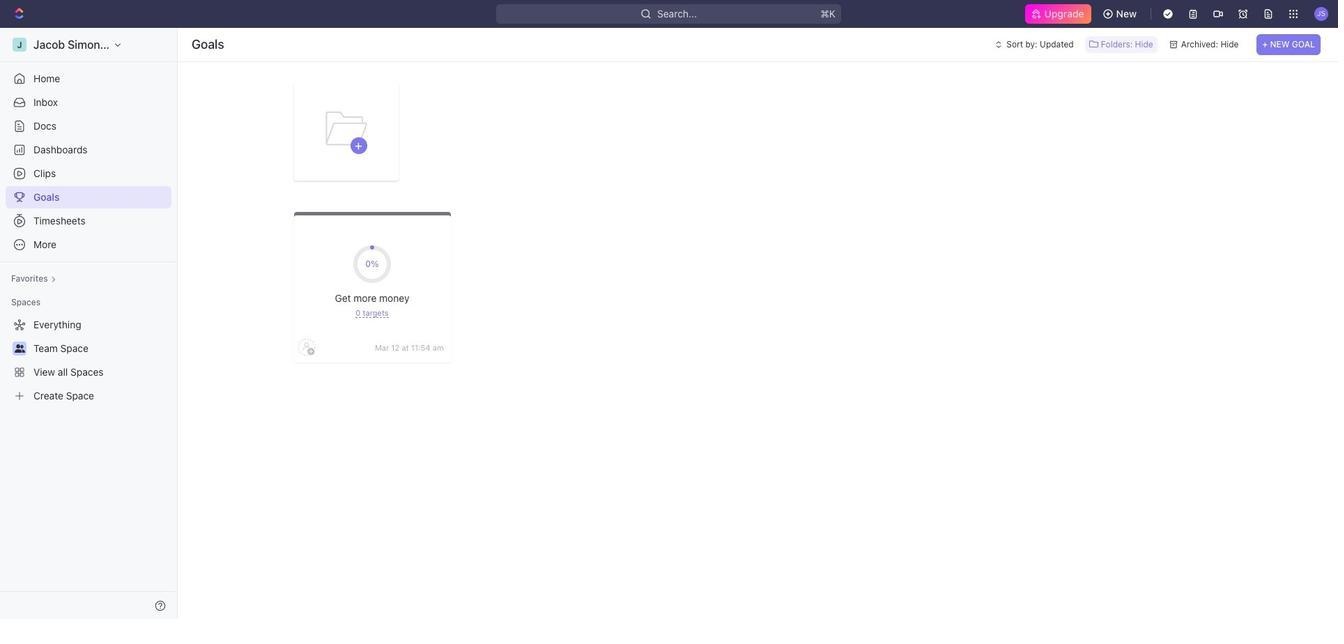 Task type: describe. For each thing, give the bounding box(es) containing it.
tree inside sidebar navigation
[[6, 314, 172, 407]]

sidebar navigation
[[0, 28, 181, 619]]



Task type: locate. For each thing, give the bounding box(es) containing it.
jacob simon's workspace, , element
[[13, 38, 26, 52]]

user group image
[[14, 344, 25, 353]]

tree
[[6, 314, 172, 407]]



Task type: vqa. For each thing, say whether or not it's contained in the screenshot.
Sidebar NAVIGATION at left
yes



